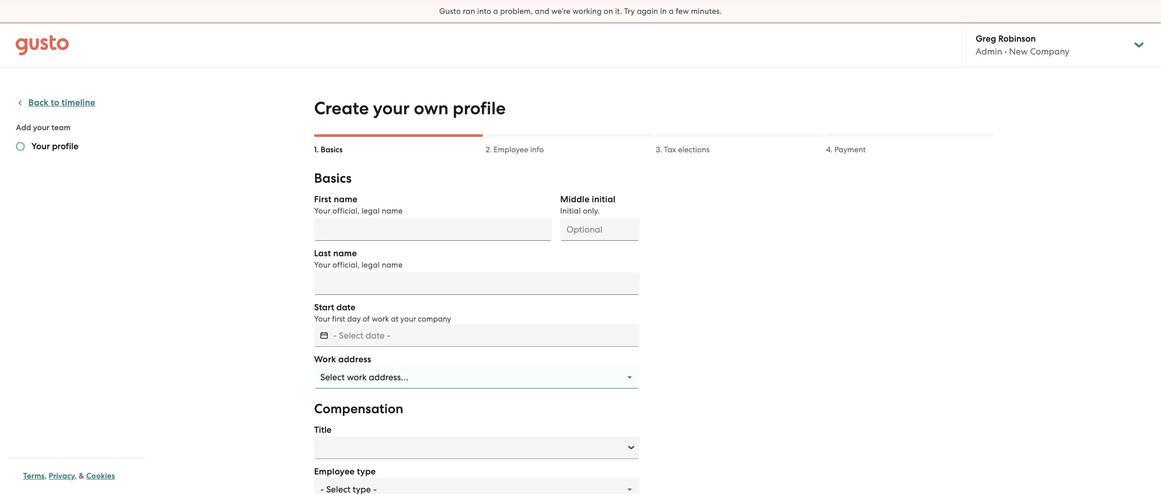 Task type: vqa. For each thing, say whether or not it's contained in the screenshot.
rightmost ,
yes



Task type: describe. For each thing, give the bounding box(es) containing it.
working
[[573, 7, 602, 16]]

2 a from the left
[[669, 7, 674, 16]]

work
[[314, 355, 336, 365]]

back
[[28, 97, 49, 108]]

cookies
[[86, 472, 115, 481]]

initial
[[561, 207, 581, 216]]

of
[[363, 315, 370, 324]]

name up first name field
[[382, 207, 403, 216]]

•
[[1005, 46, 1008, 57]]

first name your official, legal name
[[314, 194, 403, 216]]

legal for last name
[[362, 261, 380, 270]]

home image
[[15, 35, 69, 55]]

only.
[[583, 207, 600, 216]]

date
[[337, 302, 356, 313]]

terms , privacy , & cookies
[[23, 472, 115, 481]]

name up start date your first day of work at your company
[[382, 261, 403, 270]]

own
[[414, 98, 449, 119]]

0 horizontal spatial profile
[[52, 141, 78, 152]]

first
[[332, 315, 346, 324]]

your profile
[[31, 141, 78, 152]]

Last name field
[[314, 273, 640, 295]]

in
[[661, 7, 667, 16]]

few
[[676, 7, 689, 16]]

team
[[51, 123, 71, 132]]

initial
[[592, 194, 616, 205]]

add your team
[[16, 123, 71, 132]]

greg
[[976, 33, 997, 44]]

type
[[357, 467, 376, 478]]

your for start date
[[314, 315, 330, 324]]

calendar outline image
[[320, 331, 328, 341]]

greg robinson admin • new company
[[976, 33, 1070, 57]]

at
[[391, 315, 399, 324]]

company
[[1031, 46, 1070, 57]]

again
[[637, 7, 659, 16]]

privacy
[[49, 472, 75, 481]]

try
[[625, 7, 635, 16]]

2 , from the left
[[75, 472, 77, 481]]

Start date field
[[333, 325, 640, 347]]

first
[[314, 194, 332, 205]]

admin
[[976, 46, 1003, 57]]

problem,
[[501, 7, 533, 16]]

last
[[314, 248, 331, 259]]

work address
[[314, 355, 372, 365]]

minutes.
[[691, 7, 722, 16]]

to
[[51, 97, 59, 108]]



Task type: locate. For each thing, give the bounding box(es) containing it.
ran
[[463, 7, 476, 16]]

your
[[31, 141, 50, 152], [314, 207, 331, 216], [314, 261, 331, 270], [314, 315, 330, 324]]

your right add
[[33, 123, 50, 132]]

basics up first
[[314, 171, 352, 187]]

official,
[[333, 207, 360, 216], [333, 261, 360, 270]]

address
[[339, 355, 372, 365]]

legal inside first name your official, legal name
[[362, 207, 380, 216]]

1 vertical spatial official,
[[333, 261, 360, 270]]

1 vertical spatial legal
[[362, 261, 380, 270]]

First name field
[[314, 218, 552, 241]]

it.
[[616, 7, 623, 16]]

your down first
[[314, 207, 331, 216]]

new
[[1010, 46, 1029, 57]]

employee for employee info
[[494, 145, 529, 155]]

employee left 'type' on the bottom left of the page
[[314, 467, 355, 478]]

1 official, from the top
[[333, 207, 360, 216]]

Middle initial field
[[561, 218, 640, 241]]

0 horizontal spatial employee
[[314, 467, 355, 478]]

a right in
[[669, 7, 674, 16]]

1 vertical spatial basics
[[314, 171, 352, 187]]

create your own profile
[[314, 98, 506, 119]]

compensation
[[314, 401, 404, 417]]

name right last
[[333, 248, 357, 259]]

elections
[[679, 145, 710, 155]]

0 vertical spatial legal
[[362, 207, 380, 216]]

profile down team at the left of page
[[52, 141, 78, 152]]

your inside start date your first day of work at your company
[[401, 315, 416, 324]]

back to timeline
[[28, 97, 95, 108]]

your for add
[[33, 123, 50, 132]]

we're
[[552, 7, 571, 16]]

legal up start date your first day of work at your company
[[362, 261, 380, 270]]

gusto ran into a problem, and we're working on it. try again in a few minutes.
[[440, 7, 722, 16]]

0 vertical spatial official,
[[333, 207, 360, 216]]

&
[[79, 472, 85, 481]]

your down last
[[314, 261, 331, 270]]

1 horizontal spatial profile
[[453, 98, 506, 119]]

profile right own
[[453, 98, 506, 119]]

legal inside 'last name your official, legal name'
[[362, 261, 380, 270]]

name right first
[[334, 194, 358, 205]]

0 horizontal spatial ,
[[45, 472, 47, 481]]

1 legal from the top
[[362, 207, 380, 216]]

your left own
[[373, 98, 410, 119]]

on
[[604, 7, 614, 16]]

cookies button
[[86, 470, 115, 483]]

your inside start date your first day of work at your company
[[314, 315, 330, 324]]

last name your official, legal name
[[314, 248, 403, 270]]

name
[[334, 194, 358, 205], [382, 207, 403, 216], [333, 248, 357, 259], [382, 261, 403, 270]]

2 official, from the top
[[333, 261, 360, 270]]

1 horizontal spatial ,
[[75, 472, 77, 481]]

payment
[[835, 145, 866, 155]]

0 horizontal spatial a
[[494, 7, 499, 16]]

tax
[[664, 145, 677, 155]]

, left &
[[75, 472, 77, 481]]

official, inside first name your official, legal name
[[333, 207, 360, 216]]

work
[[372, 315, 389, 324]]

official, for first name
[[333, 207, 360, 216]]

0 vertical spatial basics
[[321, 145, 343, 155]]

your inside first name your official, legal name
[[314, 207, 331, 216]]

timeline
[[62, 97, 95, 108]]

basics down the create at top left
[[321, 145, 343, 155]]

your
[[373, 98, 410, 119], [33, 123, 50, 132], [401, 315, 416, 324]]

check image
[[16, 142, 25, 151]]

terms
[[23, 472, 45, 481]]

title
[[314, 425, 332, 436]]

1 a from the left
[[494, 7, 499, 16]]

legal
[[362, 207, 380, 216], [362, 261, 380, 270]]

your for first name
[[314, 207, 331, 216]]

legal up 'last name your official, legal name'
[[362, 207, 380, 216]]

profile
[[453, 98, 506, 119], [52, 141, 78, 152]]

,
[[45, 472, 47, 481], [75, 472, 77, 481]]

privacy link
[[49, 472, 75, 481]]

gusto
[[440, 7, 461, 16]]

2 legal from the top
[[362, 261, 380, 270]]

employee left info
[[494, 145, 529, 155]]

info
[[531, 145, 544, 155]]

start date your first day of work at your company
[[314, 302, 451, 324]]

0 vertical spatial your
[[373, 98, 410, 119]]

0 vertical spatial profile
[[453, 98, 506, 119]]

1 horizontal spatial employee
[[494, 145, 529, 155]]

1 horizontal spatial a
[[669, 7, 674, 16]]

employee type
[[314, 467, 376, 478]]

and
[[535, 7, 550, 16]]

a
[[494, 7, 499, 16], [669, 7, 674, 16]]

back to timeline button
[[16, 97, 95, 109]]

middle initial initial only.
[[561, 194, 616, 216]]

1 vertical spatial your
[[33, 123, 50, 132]]

1 vertical spatial profile
[[52, 141, 78, 152]]

employee info
[[494, 145, 544, 155]]

basics
[[321, 145, 343, 155], [314, 171, 352, 187]]

add
[[16, 123, 31, 132]]

your down add your team
[[31, 141, 50, 152]]

1 vertical spatial employee
[[314, 467, 355, 478]]

1 , from the left
[[45, 472, 47, 481]]

employee
[[494, 145, 529, 155], [314, 467, 355, 478]]

official, inside 'last name your official, legal name'
[[333, 261, 360, 270]]

2 vertical spatial your
[[401, 315, 416, 324]]

official, up 'last name your official, legal name'
[[333, 207, 360, 216]]

legal for first name
[[362, 207, 380, 216]]

, left 'privacy'
[[45, 472, 47, 481]]

a right into
[[494, 7, 499, 16]]

into
[[478, 7, 492, 16]]

your for create
[[373, 98, 410, 119]]

your down start at left bottom
[[314, 315, 330, 324]]

0 vertical spatial employee
[[494, 145, 529, 155]]

create
[[314, 98, 369, 119]]

official, for last name
[[333, 261, 360, 270]]

your inside 'last name your official, legal name'
[[314, 261, 331, 270]]

your right at
[[401, 315, 416, 324]]

your for last name
[[314, 261, 331, 270]]

employee for employee type
[[314, 467, 355, 478]]

day
[[347, 315, 361, 324]]

start
[[314, 302, 334, 313]]

terms link
[[23, 472, 45, 481]]

middle
[[561, 194, 590, 205]]

official, up date
[[333, 261, 360, 270]]

tax elections
[[664, 145, 710, 155]]

robinson
[[999, 33, 1037, 44]]

company
[[418, 315, 451, 324]]



